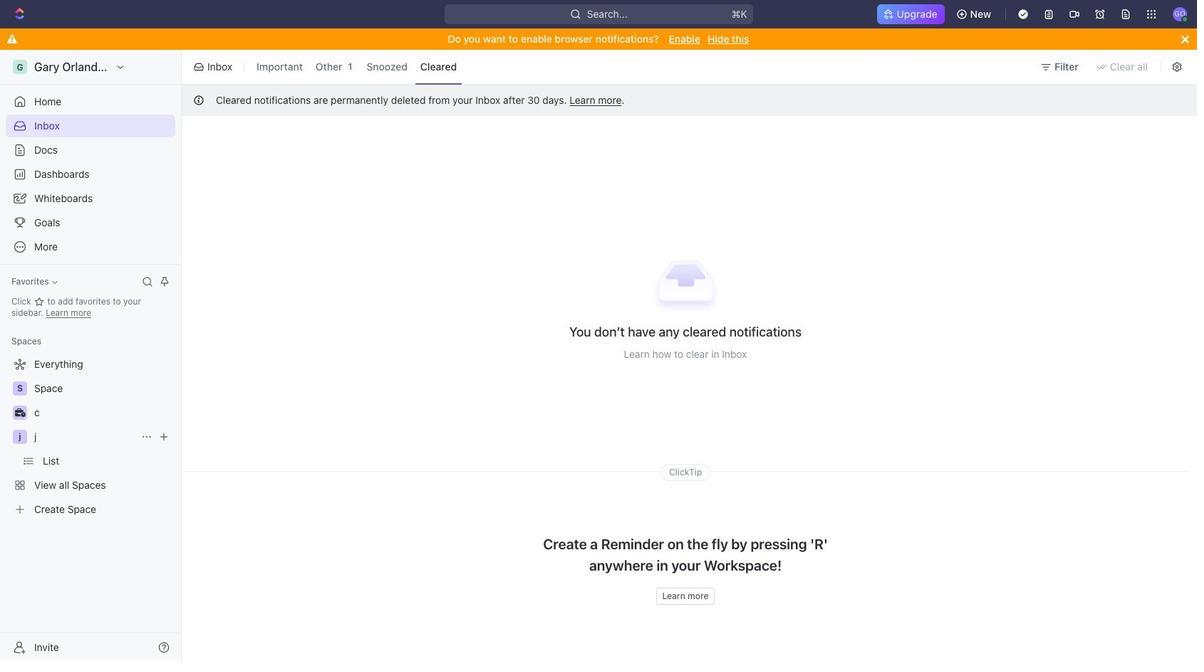 Task type: locate. For each thing, give the bounding box(es) containing it.
tab list
[[249, 47, 465, 87]]

business time image
[[15, 409, 25, 418]]

tree
[[6, 353, 175, 522]]



Task type: vqa. For each thing, say whether or not it's contained in the screenshot.
Space, , Element
yes



Task type: describe. For each thing, give the bounding box(es) containing it.
gary orlando's workspace, , element
[[13, 60, 27, 74]]

space, , element
[[13, 382, 27, 396]]

sidebar navigation
[[0, 50, 185, 662]]

j, , element
[[13, 430, 27, 445]]

tree inside 'sidebar' navigation
[[6, 353, 175, 522]]



